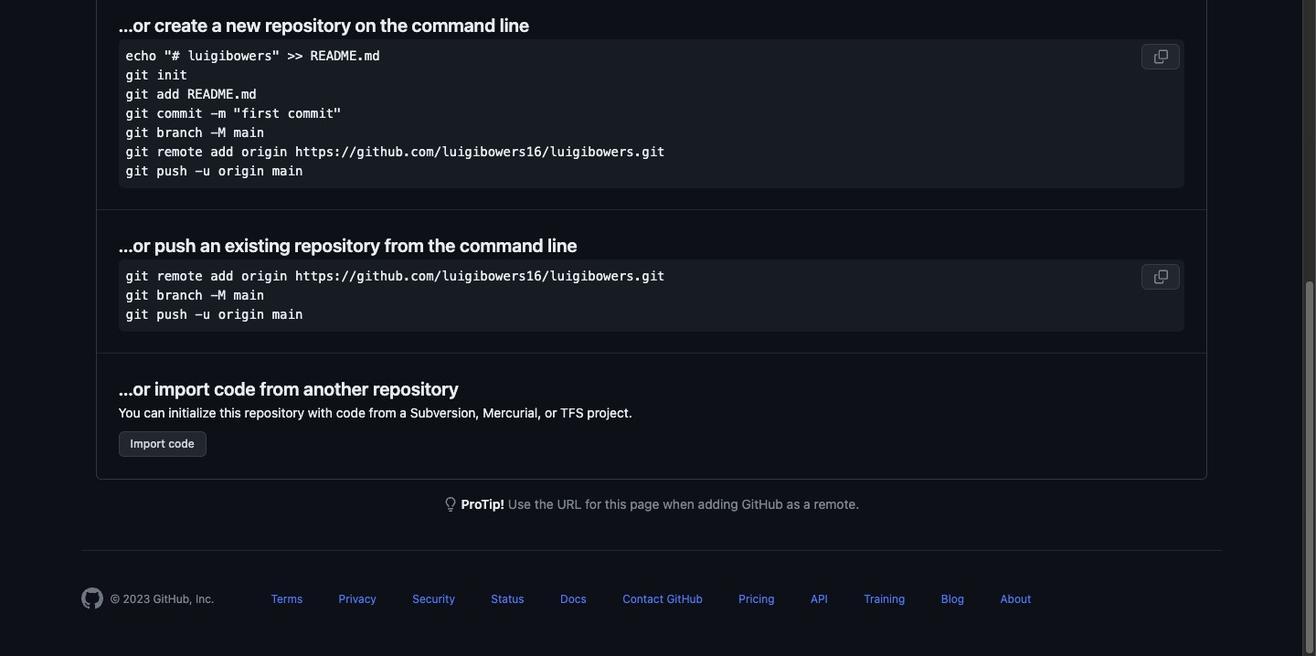 Task type: locate. For each thing, give the bounding box(es) containing it.
luigibowers"
[[187, 48, 280, 63]]

from left subversion,
[[369, 404, 396, 420]]

repository up git remote add origin https://github.com/luigibowers16/luigibowers.git git branch -m main git push -u origin main
[[294, 234, 380, 255]]

0 vertical spatial m
[[218, 125, 226, 139]]

5 git from the top
[[126, 144, 149, 159]]

2 horizontal spatial code
[[336, 404, 365, 420]]

use
[[508, 496, 531, 511]]

repository
[[265, 14, 351, 35], [294, 234, 380, 255], [373, 378, 459, 399], [245, 404, 304, 420]]

1 git from the top
[[126, 67, 149, 82]]

add down m
[[210, 144, 234, 159]]

light bulb image
[[443, 497, 458, 511]]

github
[[742, 496, 783, 511], [667, 592, 703, 605]]

command
[[412, 14, 495, 35], [460, 234, 543, 255]]

1 m from the top
[[218, 125, 226, 139]]

m
[[218, 125, 226, 139], [218, 287, 226, 302]]

add
[[156, 86, 180, 101], [210, 144, 234, 159], [210, 268, 234, 283]]

2 remote from the top
[[156, 268, 203, 283]]

0 vertical spatial command
[[412, 14, 495, 35]]

a right as
[[804, 496, 810, 511]]

0 vertical spatial …or
[[118, 14, 150, 35]]

0 vertical spatial https://github.com/luigibowers16/luigibowers.git
[[295, 144, 665, 159]]

6 git from the top
[[126, 163, 149, 178]]

pricing
[[739, 592, 775, 605]]

…or up echo
[[118, 14, 150, 35]]

2 u from the top
[[203, 307, 210, 321]]

https://github.com/luigibowers16/luigibowers.git inside git remote add origin https://github.com/luigibowers16/luigibowers.git git branch -m main git push -u origin main
[[295, 268, 665, 283]]

1 vertical spatial m
[[218, 287, 226, 302]]

2 vertical spatial from
[[369, 404, 396, 420]]

…or
[[118, 14, 150, 35], [118, 234, 150, 255], [118, 378, 150, 399]]

…or left an
[[118, 234, 150, 255]]

code
[[214, 378, 256, 399], [336, 404, 365, 420], [168, 436, 194, 450]]

readme.md down 'on'
[[311, 48, 380, 63]]

2 horizontal spatial the
[[534, 496, 554, 511]]

1 vertical spatial u
[[203, 307, 210, 321]]

1 horizontal spatial github
[[742, 496, 783, 511]]

repository left with
[[245, 404, 304, 420]]

readme.md
[[311, 48, 380, 63], [187, 86, 257, 101]]

security link
[[412, 592, 455, 605]]

2 vertical spatial …or
[[118, 378, 150, 399]]

branch
[[156, 125, 203, 139], [156, 287, 203, 302]]

branch down an
[[156, 287, 203, 302]]

1 horizontal spatial the
[[428, 234, 456, 255]]

echo "# luigibowers" >> readme.md git init git add readme.md git commit -m "first commit" git branch -m main git remote add origin https://github.com/luigibowers16/luigibowers.git git push -u origin main
[[126, 48, 665, 178]]

remote down an
[[156, 268, 203, 283]]

this right initialize
[[220, 404, 241, 420]]

1 https://github.com/luigibowers16/luigibowers.git from the top
[[295, 144, 665, 159]]

0 vertical spatial readme.md
[[311, 48, 380, 63]]

"first
[[234, 106, 280, 120]]

1 vertical spatial command
[[460, 234, 543, 255]]

0 horizontal spatial the
[[380, 14, 408, 35]]

2 horizontal spatial a
[[804, 496, 810, 511]]

import
[[154, 378, 210, 399]]

with
[[308, 404, 333, 420]]

when
[[663, 496, 694, 511]]

7 git from the top
[[126, 268, 149, 283]]

…or inside …or import code from another repository you can initialize this repository with code from a subversion, mercurial, or tfs project.
[[118, 378, 150, 399]]

2 …or from the top
[[118, 234, 150, 255]]

the for from
[[428, 234, 456, 255]]

mercurial,
[[483, 404, 541, 420]]

1 vertical spatial a
[[400, 404, 407, 420]]

github left as
[[742, 496, 783, 511]]

2 branch from the top
[[156, 287, 203, 302]]

0 vertical spatial this
[[220, 404, 241, 420]]

push
[[156, 163, 187, 178], [154, 234, 196, 255], [156, 307, 187, 321]]

from up git remote add origin https://github.com/luigibowers16/luigibowers.git git branch -m main git push -u origin main
[[385, 234, 424, 255]]

for
[[585, 496, 601, 511]]

1 horizontal spatial line
[[548, 234, 577, 255]]

u
[[203, 163, 210, 178], [203, 307, 210, 321]]

repository up >>
[[265, 14, 351, 35]]

inc.
[[196, 592, 214, 605]]

0 vertical spatial remote
[[156, 144, 203, 159]]

a inside …or import code from another repository you can initialize this repository with code from a subversion, mercurial, or tfs project.
[[400, 404, 407, 420]]

docs link
[[560, 592, 587, 605]]

0 horizontal spatial this
[[220, 404, 241, 420]]

8 git from the top
[[126, 287, 149, 302]]

origin
[[241, 144, 287, 159], [218, 163, 264, 178], [241, 268, 287, 283], [218, 307, 264, 321]]

0 horizontal spatial line
[[500, 14, 529, 35]]

new
[[226, 14, 261, 35]]

about
[[1000, 592, 1031, 605]]

initialize
[[168, 404, 216, 420]]

push left an
[[154, 234, 196, 255]]

m
[[218, 106, 226, 120]]

branch down commit
[[156, 125, 203, 139]]

9 git from the top
[[126, 307, 149, 321]]

1 vertical spatial branch
[[156, 287, 203, 302]]

2023
[[123, 592, 150, 605]]

1 vertical spatial line
[[548, 234, 577, 255]]

1 vertical spatial remote
[[156, 268, 203, 283]]

main
[[234, 125, 264, 139], [272, 163, 303, 178], [234, 287, 264, 302], [272, 307, 303, 321]]

blog
[[941, 592, 964, 605]]

1 vertical spatial …or
[[118, 234, 150, 255]]

4 git from the top
[[126, 125, 149, 139]]

a left new
[[212, 14, 222, 35]]

training
[[864, 592, 905, 605]]

2 vertical spatial code
[[168, 436, 194, 450]]

push up import
[[156, 307, 187, 321]]

code down another
[[336, 404, 365, 420]]

remote
[[156, 144, 203, 159], [156, 268, 203, 283]]

m down m
[[218, 125, 226, 139]]

a
[[212, 14, 222, 35], [400, 404, 407, 420], [804, 496, 810, 511]]

…or create a new repository on the command line
[[118, 14, 529, 35]]

import
[[130, 436, 165, 450]]

1 horizontal spatial a
[[400, 404, 407, 420]]

m down an
[[218, 287, 226, 302]]

add down an
[[210, 268, 234, 283]]

push down commit
[[156, 163, 187, 178]]

0 vertical spatial branch
[[156, 125, 203, 139]]

m inside git remote add origin https://github.com/luigibowers16/luigibowers.git git branch -m main git push -u origin main
[[218, 287, 226, 302]]

code up initialize
[[214, 378, 256, 399]]

training link
[[864, 592, 905, 605]]

this
[[220, 404, 241, 420], [605, 496, 626, 511]]

a left subversion,
[[400, 404, 407, 420]]

remote down commit
[[156, 144, 203, 159]]

2 vertical spatial push
[[156, 307, 187, 321]]

0 vertical spatial the
[[380, 14, 408, 35]]

0 horizontal spatial a
[[212, 14, 222, 35]]

https://github.com/luigibowers16/luigibowers.git inside "echo "# luigibowers" >> readme.md git init git add readme.md git commit -m "first commit" git branch -m main git remote add origin https://github.com/luigibowers16/luigibowers.git git push -u origin main"
[[295, 144, 665, 159]]

0 vertical spatial code
[[214, 378, 256, 399]]

the right 'on'
[[380, 14, 408, 35]]

…or import code from another repository you can initialize this repository with code from a subversion, mercurial, or tfs project.
[[118, 378, 632, 420]]

docs
[[560, 592, 587, 605]]

the
[[380, 14, 408, 35], [428, 234, 456, 255], [534, 496, 554, 511]]

code down initialize
[[168, 436, 194, 450]]

git
[[126, 67, 149, 82], [126, 86, 149, 101], [126, 106, 149, 120], [126, 125, 149, 139], [126, 144, 149, 159], [126, 163, 149, 178], [126, 268, 149, 283], [126, 287, 149, 302], [126, 307, 149, 321]]

2 vertical spatial a
[[804, 496, 810, 511]]

from left another
[[260, 378, 299, 399]]

line
[[500, 14, 529, 35], [548, 234, 577, 255]]

this right for
[[605, 496, 626, 511]]

readme.md up m
[[187, 86, 257, 101]]

about link
[[1000, 592, 1031, 605]]

0 vertical spatial u
[[203, 163, 210, 178]]

command for …or create a new repository on the command line
[[412, 14, 495, 35]]

…or for …or create a new repository on the command line
[[118, 14, 150, 35]]

1 vertical spatial github
[[667, 592, 703, 605]]

u down an
[[203, 307, 210, 321]]

git remote add origin https://github.com/luigibowers16/luigibowers.git git branch -m main git push -u origin main
[[126, 268, 665, 321]]

https://github.com/luigibowers16/luigibowers.git
[[295, 144, 665, 159], [295, 268, 665, 283]]

2 vertical spatial add
[[210, 268, 234, 283]]

add down init
[[156, 86, 180, 101]]

>>
[[287, 48, 303, 63]]

1 branch from the top
[[156, 125, 203, 139]]

-
[[210, 106, 218, 120], [210, 125, 218, 139], [195, 163, 203, 178], [210, 287, 218, 302], [195, 307, 203, 321]]

2 https://github.com/luigibowers16/luigibowers.git from the top
[[295, 268, 665, 283]]

0 vertical spatial line
[[500, 14, 529, 35]]

u down commit
[[203, 163, 210, 178]]

the up git remote add origin https://github.com/luigibowers16/luigibowers.git git branch -m main git push -u origin main
[[428, 234, 456, 255]]

1 vertical spatial the
[[428, 234, 456, 255]]

1 vertical spatial https://github.com/luigibowers16/luigibowers.git
[[295, 268, 665, 283]]

import code link
[[118, 431, 206, 457]]

status
[[491, 592, 524, 605]]

github right contact
[[667, 592, 703, 605]]

1 …or from the top
[[118, 14, 150, 35]]

tfs
[[560, 404, 584, 420]]

1 u from the top
[[203, 163, 210, 178]]

1 vertical spatial push
[[154, 234, 196, 255]]

1 horizontal spatial readme.md
[[311, 48, 380, 63]]

…or up you
[[118, 378, 150, 399]]

the right use
[[534, 496, 554, 511]]

0 horizontal spatial readme.md
[[187, 86, 257, 101]]

0 vertical spatial push
[[156, 163, 187, 178]]

push inside "echo "# luigibowers" >> readme.md git init git add readme.md git commit -m "first commit" git branch -m main git remote add origin https://github.com/luigibowers16/luigibowers.git git push -u origin main"
[[156, 163, 187, 178]]

1 vertical spatial this
[[605, 496, 626, 511]]

1 remote from the top
[[156, 144, 203, 159]]

2 m from the top
[[218, 287, 226, 302]]

from
[[385, 234, 424, 255], [260, 378, 299, 399], [369, 404, 396, 420]]

commit"
[[287, 106, 341, 120]]

the for on
[[380, 14, 408, 35]]

protip! use the url for this page when adding github as a remote.
[[461, 496, 859, 511]]

this inside …or import code from another repository you can initialize this repository with code from a subversion, mercurial, or tfs project.
[[220, 404, 241, 420]]

subversion,
[[410, 404, 479, 420]]

3 …or from the top
[[118, 378, 150, 399]]

line for …or create a new repository on the command line
[[500, 14, 529, 35]]



Task type: describe. For each thing, give the bounding box(es) containing it.
can
[[144, 404, 165, 420]]

© 2023 github, inc.
[[110, 592, 214, 605]]

1 vertical spatial add
[[210, 144, 234, 159]]

push inside git remote add origin https://github.com/luigibowers16/luigibowers.git git branch -m main git push -u origin main
[[156, 307, 187, 321]]

add inside git remote add origin https://github.com/luigibowers16/luigibowers.git git branch -m main git push -u origin main
[[210, 268, 234, 283]]

adding
[[698, 496, 738, 511]]

branch inside git remote add origin https://github.com/luigibowers16/luigibowers.git git branch -m main git push -u origin main
[[156, 287, 203, 302]]

init
[[156, 67, 187, 82]]

privacy
[[339, 592, 376, 605]]

0 vertical spatial add
[[156, 86, 180, 101]]

remote.
[[814, 496, 859, 511]]

commit
[[156, 106, 203, 120]]

©
[[110, 592, 120, 605]]

status link
[[491, 592, 524, 605]]

2 vertical spatial the
[[534, 496, 554, 511]]

0 horizontal spatial github
[[667, 592, 703, 605]]

0 vertical spatial github
[[742, 496, 783, 511]]

api
[[811, 592, 828, 605]]

on
[[355, 14, 376, 35]]

…or for …or push an existing repository from the command line
[[118, 234, 150, 255]]

github,
[[153, 592, 192, 605]]

copy to clipboard image
[[1153, 269, 1168, 284]]

import code
[[130, 436, 194, 450]]

terms
[[271, 592, 303, 605]]

line for …or push an existing repository from the command line
[[548, 234, 577, 255]]

0 vertical spatial a
[[212, 14, 222, 35]]

repository up subversion,
[[373, 378, 459, 399]]

protip!
[[461, 496, 505, 511]]

existing
[[225, 234, 290, 255]]

2 git from the top
[[126, 86, 149, 101]]

0 horizontal spatial code
[[168, 436, 194, 450]]

0 vertical spatial from
[[385, 234, 424, 255]]

project.
[[587, 404, 632, 420]]

terms link
[[271, 592, 303, 605]]

command for …or push an existing repository from the command line
[[460, 234, 543, 255]]

1 horizontal spatial code
[[214, 378, 256, 399]]

you
[[118, 404, 140, 420]]

branch inside "echo "# luigibowers" >> readme.md git init git add readme.md git commit -m "first commit" git branch -m main git remote add origin https://github.com/luigibowers16/luigibowers.git git push -u origin main"
[[156, 125, 203, 139]]

an
[[200, 234, 221, 255]]

page
[[630, 496, 659, 511]]

contact
[[623, 592, 664, 605]]

or
[[545, 404, 557, 420]]

echo
[[126, 48, 156, 63]]

1 vertical spatial from
[[260, 378, 299, 399]]

…or push an existing repository from the command line
[[118, 234, 577, 255]]

u inside "echo "# luigibowers" >> readme.md git init git add readme.md git commit -m "first commit" git branch -m main git remote add origin https://github.com/luigibowers16/luigibowers.git git push -u origin main"
[[203, 163, 210, 178]]

api link
[[811, 592, 828, 605]]

as
[[787, 496, 800, 511]]

remote inside "echo "# luigibowers" >> readme.md git init git add readme.md git commit -m "first commit" git branch -m main git remote add origin https://github.com/luigibowers16/luigibowers.git git push -u origin main"
[[156, 144, 203, 159]]

create
[[154, 14, 208, 35]]

copy to clipboard image
[[1153, 49, 1168, 64]]

1 vertical spatial readme.md
[[187, 86, 257, 101]]

"#
[[164, 48, 180, 63]]

privacy link
[[339, 592, 376, 605]]

blog link
[[941, 592, 964, 605]]

remote inside git remote add origin https://github.com/luigibowers16/luigibowers.git git branch -m main git push -u origin main
[[156, 268, 203, 283]]

pricing link
[[739, 592, 775, 605]]

security
[[412, 592, 455, 605]]

homepage image
[[81, 587, 103, 609]]

contact github
[[623, 592, 703, 605]]

url
[[557, 496, 582, 511]]

1 vertical spatial code
[[336, 404, 365, 420]]

u inside git remote add origin https://github.com/luigibowers16/luigibowers.git git branch -m main git push -u origin main
[[203, 307, 210, 321]]

another
[[303, 378, 369, 399]]

m inside "echo "# luigibowers" >> readme.md git init git add readme.md git commit -m "first commit" git branch -m main git remote add origin https://github.com/luigibowers16/luigibowers.git git push -u origin main"
[[218, 125, 226, 139]]

contact github link
[[623, 592, 703, 605]]

3 git from the top
[[126, 106, 149, 120]]

1 horizontal spatial this
[[605, 496, 626, 511]]



Task type: vqa. For each thing, say whether or not it's contained in the screenshot.
repo image to the bottom
no



